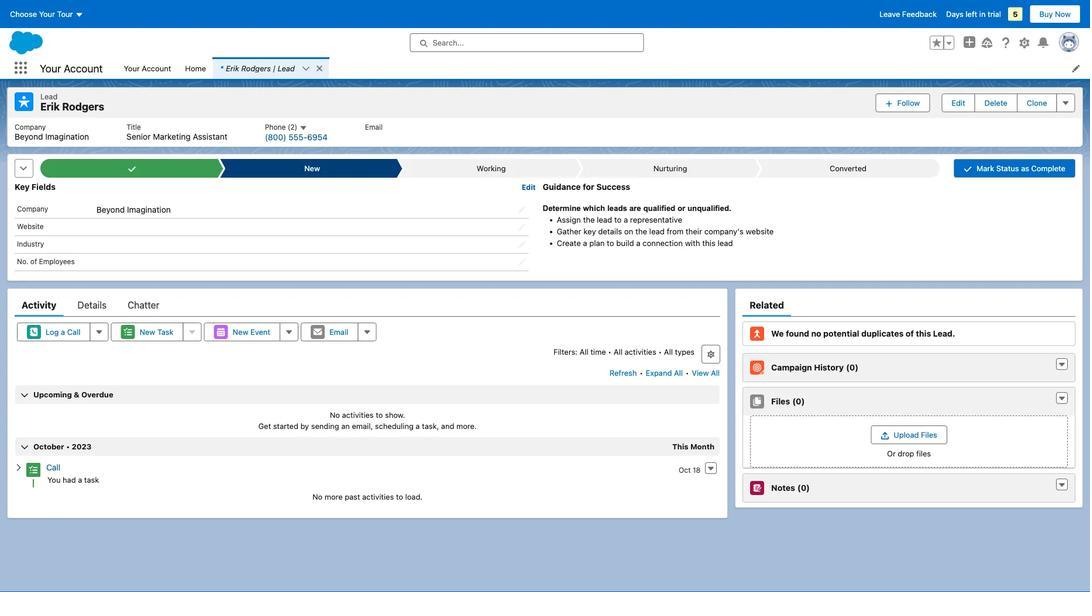 Task type: locate. For each thing, give the bounding box(es) containing it.
your account up lead erik rodgers
[[40, 62, 103, 74]]

a left plan
[[583, 239, 587, 248]]

0 vertical spatial activities
[[625, 347, 656, 356]]

complete
[[1031, 164, 1065, 173]]

imagination
[[45, 132, 89, 141], [127, 205, 171, 214]]

1 horizontal spatial account
[[142, 64, 171, 73]]

erik
[[226, 64, 239, 73], [40, 100, 60, 113]]

0 vertical spatial (0)
[[846, 363, 858, 373]]

0 horizontal spatial email
[[329, 328, 348, 337]]

lead erik rodgers
[[40, 92, 104, 113]]

all right time
[[614, 347, 622, 356]]

0 horizontal spatial edit
[[522, 184, 536, 192]]

list containing your account
[[117, 57, 1090, 79]]

erik inside lead erik rodgers
[[40, 100, 60, 113]]

lead down company's
[[718, 239, 733, 248]]

rodgers up company beyond imagination
[[62, 100, 104, 113]]

18
[[693, 466, 700, 474]]

call right the 'log'
[[67, 328, 80, 337]]

assign
[[557, 215, 581, 225]]

industry
[[17, 240, 44, 248]]

0 horizontal spatial text default image
[[299, 124, 307, 132]]

1 vertical spatial of
[[906, 329, 914, 339]]

activities up refresh
[[625, 347, 656, 356]]

2 vertical spatial (0)
[[797, 484, 810, 493]]

0 vertical spatial lead
[[278, 64, 295, 73]]

group
[[930, 36, 954, 50]]

edit
[[952, 98, 965, 107], [522, 184, 536, 192]]

chatter link
[[128, 294, 159, 317]]

refresh
[[610, 369, 637, 378]]

days
[[946, 10, 964, 18]]

1 vertical spatial rodgers
[[62, 100, 104, 113]]

1 vertical spatial imagination
[[127, 205, 171, 214]]

this month
[[672, 443, 714, 451]]

0 vertical spatial no
[[330, 411, 340, 419]]

load.
[[405, 493, 423, 501]]

the right on
[[635, 227, 647, 236]]

mark status as complete
[[976, 164, 1065, 173]]

lead right lead image
[[40, 92, 58, 101]]

company up website
[[17, 205, 48, 213]]

filters:
[[554, 347, 577, 356]]

1 vertical spatial company
[[17, 205, 48, 213]]

details link
[[78, 294, 107, 317]]

1 vertical spatial (0)
[[792, 397, 805, 407]]

lead down representative
[[649, 227, 665, 236]]

1 vertical spatial text default image
[[299, 124, 307, 132]]

(0) inside notes element
[[797, 484, 810, 493]]

phone (2)
[[265, 123, 299, 131]]

lead image
[[15, 92, 33, 111]]

working link
[[404, 159, 576, 178]]

delete
[[984, 98, 1007, 107]]

1 vertical spatial lead
[[649, 227, 665, 236]]

left
[[966, 10, 977, 18]]

choose your tour
[[10, 10, 73, 18]]

0 horizontal spatial the
[[583, 215, 595, 225]]

activities right the past
[[362, 493, 394, 501]]

0 horizontal spatial of
[[30, 257, 37, 266]]

(0) right history
[[846, 363, 858, 373]]

buy
[[1039, 10, 1053, 18]]

title senior marketing assistant
[[126, 123, 227, 141]]

phone (2) button
[[265, 123, 307, 132]]

0 horizontal spatial new
[[140, 328, 155, 337]]

0 horizontal spatial this
[[702, 239, 715, 248]]

get
[[258, 422, 271, 431]]

text default image inside notes element
[[1058, 481, 1066, 490]]

rodgers left |
[[241, 64, 271, 73]]

edit left delete button
[[952, 98, 965, 107]]

new inside button
[[140, 328, 155, 337]]

1 vertical spatial edit
[[522, 184, 536, 192]]

1 vertical spatial list
[[8, 118, 1082, 147]]

0 horizontal spatial erik
[[40, 100, 60, 113]]

0 horizontal spatial lead
[[597, 215, 612, 225]]

1 horizontal spatial the
[[635, 227, 647, 236]]

your account left 'home'
[[124, 64, 171, 73]]

0 vertical spatial email
[[365, 123, 383, 131]]

1 horizontal spatial lead
[[649, 227, 665, 236]]

related tab panel
[[743, 317, 1075, 503]]

of right duplicates
[[906, 329, 914, 339]]

1 vertical spatial activities
[[342, 411, 374, 419]]

choose your tour button
[[9, 5, 84, 23]]

all right view
[[711, 369, 720, 378]]

list for leave feedback link
[[117, 57, 1090, 79]]

follow
[[897, 98, 920, 107]]

a left task,
[[416, 422, 420, 431]]

company for company
[[17, 205, 48, 213]]

new inside 'button'
[[233, 328, 248, 337]]

delete button
[[975, 93, 1017, 112]]

1 horizontal spatial erik
[[226, 64, 239, 73]]

0 horizontal spatial no
[[312, 493, 322, 501]]

or
[[887, 449, 896, 458]]

2 horizontal spatial lead
[[718, 239, 733, 248]]

lead up details
[[597, 215, 612, 225]]

call up you
[[46, 463, 60, 473]]

phone
[[265, 123, 286, 131]]

to down leads
[[614, 215, 622, 225]]

of
[[30, 257, 37, 266], [906, 329, 914, 339]]

0 vertical spatial call
[[67, 328, 80, 337]]

new left task
[[140, 328, 155, 337]]

to
[[614, 215, 622, 225], [607, 239, 614, 248], [376, 411, 383, 419], [396, 493, 403, 501]]

build
[[616, 239, 634, 248]]

(0) down campaign
[[792, 397, 805, 407]]

1 horizontal spatial text default image
[[315, 64, 323, 73]]

rodgers inside lead erik rodgers
[[62, 100, 104, 113]]

to left show.
[[376, 411, 383, 419]]

which
[[583, 204, 605, 213]]

drop
[[898, 449, 914, 458]]

1 vertical spatial this
[[916, 329, 931, 339]]

upcoming & overdue button
[[15, 386, 720, 404]]

nurturing
[[653, 164, 687, 173]]

1 horizontal spatial rodgers
[[241, 64, 271, 73]]

0 vertical spatial the
[[583, 215, 595, 225]]

buy now
[[1039, 10, 1071, 18]]

lead right |
[[278, 64, 295, 73]]

a right build
[[636, 239, 640, 248]]

trial
[[988, 10, 1001, 18]]

your
[[39, 10, 55, 18], [40, 62, 61, 74], [124, 64, 140, 73]]

new inside path options list box
[[304, 164, 320, 173]]

company down lead image
[[15, 123, 46, 131]]

(2)
[[288, 123, 297, 131]]

this left lead.
[[916, 329, 931, 339]]

1 horizontal spatial email
[[365, 123, 383, 131]]

converted link
[[762, 159, 934, 178]]

started
[[273, 422, 298, 431]]

erik up company beyond imagination
[[40, 100, 60, 113]]

this inside determine which leads are qualified or unqualified. assign the lead to a representative gather key details on the lead from their company's website create a plan to build a connection with this lead
[[702, 239, 715, 248]]

*
[[220, 64, 224, 73]]

1 horizontal spatial new
[[233, 328, 248, 337]]

erik for erik rodgers
[[40, 100, 60, 113]]

tab list containing activity
[[15, 294, 720, 317]]

buy now button
[[1029, 5, 1081, 23]]

0 vertical spatial of
[[30, 257, 37, 266]]

for
[[583, 182, 594, 192]]

2 vertical spatial text default image
[[1058, 361, 1066, 369]]

2 vertical spatial activities
[[362, 493, 394, 501]]

0 vertical spatial this
[[702, 239, 715, 248]]

this right with
[[702, 239, 715, 248]]

view
[[692, 369, 709, 378]]

1 vertical spatial email
[[329, 328, 348, 337]]

1 horizontal spatial edit
[[952, 98, 965, 107]]

a right the 'log'
[[61, 328, 65, 337]]

log a call
[[46, 328, 80, 337]]

files up files
[[921, 431, 937, 440]]

no up sending
[[330, 411, 340, 419]]

list containing beyond imagination
[[8, 118, 1082, 147]]

lead
[[597, 215, 612, 225], [649, 227, 665, 236], [718, 239, 733, 248]]

sending
[[311, 422, 339, 431]]

0 vertical spatial lead
[[597, 215, 612, 225]]

edit inside 'button'
[[952, 98, 965, 107]]

activities up email,
[[342, 411, 374, 419]]

no inside the no activities to show. get started by sending an email, scheduling a task, and more.
[[330, 411, 340, 419]]

1 vertical spatial erik
[[40, 100, 60, 113]]

erik for erik rodgers | lead
[[226, 64, 239, 73]]

new for new event
[[233, 328, 248, 337]]

mark
[[976, 164, 994, 173]]

0 horizontal spatial beyond
[[15, 132, 43, 141]]

home
[[185, 64, 206, 73]]

edit left guidance
[[522, 184, 536, 192]]

gather
[[557, 227, 581, 236]]

1 horizontal spatial of
[[906, 329, 914, 339]]

files down campaign
[[771, 397, 790, 407]]

• right time
[[608, 347, 612, 356]]

call inside button
[[67, 328, 80, 337]]

2 vertical spatial lead
[[718, 239, 733, 248]]

new down 6954
[[304, 164, 320, 173]]

oct
[[679, 466, 691, 474]]

0 vertical spatial rodgers
[[241, 64, 271, 73]]

key
[[583, 227, 596, 236]]

call link
[[46, 463, 60, 473]]

new event
[[233, 328, 270, 337]]

0 vertical spatial beyond
[[15, 132, 43, 141]]

0 vertical spatial text default image
[[315, 64, 323, 73]]

1 horizontal spatial files
[[921, 431, 937, 440]]

0 horizontal spatial imagination
[[45, 132, 89, 141]]

files element
[[743, 387, 1075, 469]]

0 vertical spatial imagination
[[45, 132, 89, 141]]

1 horizontal spatial this
[[916, 329, 931, 339]]

0 vertical spatial files
[[771, 397, 790, 407]]

a inside the no activities to show. get started by sending an email, scheduling a task, and more.
[[416, 422, 420, 431]]

2 horizontal spatial new
[[304, 164, 320, 173]]

1 horizontal spatial no
[[330, 411, 340, 419]]

campaign history element
[[743, 353, 1075, 383]]

new for new
[[304, 164, 320, 173]]

tab list
[[15, 294, 720, 317]]

1 vertical spatial no
[[312, 493, 322, 501]]

you had a task
[[47, 476, 99, 484]]

text default image inside 'files' element
[[1058, 395, 1066, 403]]

erik right *
[[226, 64, 239, 73]]

of right the 'no.'
[[30, 257, 37, 266]]

account inside your account link
[[142, 64, 171, 73]]

• left view
[[685, 369, 689, 378]]

time
[[590, 347, 606, 356]]

activities
[[625, 347, 656, 356], [342, 411, 374, 419], [362, 493, 394, 501]]

0 vertical spatial list
[[117, 57, 1090, 79]]

0 vertical spatial edit
[[952, 98, 965, 107]]

to left load.
[[396, 493, 403, 501]]

account up lead erik rodgers
[[64, 62, 103, 74]]

text default image
[[302, 65, 310, 73], [1058, 395, 1066, 403], [15, 464, 23, 472], [1058, 481, 1066, 490]]

company
[[15, 123, 46, 131], [17, 205, 48, 213]]

1 horizontal spatial beyond
[[96, 205, 125, 214]]

0 vertical spatial company
[[15, 123, 46, 131]]

related
[[750, 300, 784, 311]]

list
[[117, 57, 1090, 79], [8, 118, 1082, 147]]

this inside related tab panel
[[916, 329, 931, 339]]

month
[[690, 443, 714, 451]]

expand
[[646, 369, 672, 378]]

new for new task
[[140, 328, 155, 337]]

2 horizontal spatial text default image
[[1058, 361, 1066, 369]]

campaign
[[771, 363, 812, 373]]

no left 'more'
[[312, 493, 322, 501]]

1 vertical spatial lead
[[40, 92, 58, 101]]

account left 'home'
[[142, 64, 171, 73]]

(0) for files (0)
[[792, 397, 805, 407]]

0 vertical spatial erik
[[226, 64, 239, 73]]

potential
[[823, 329, 859, 339]]

new
[[304, 164, 320, 173], [140, 328, 155, 337], [233, 328, 248, 337]]

1 horizontal spatial call
[[67, 328, 80, 337]]

(0) inside 'files' element
[[792, 397, 805, 407]]

company inside company beyond imagination
[[15, 123, 46, 131]]

no for more
[[312, 493, 322, 501]]

determine
[[543, 204, 581, 213]]

upcoming & overdue
[[33, 390, 113, 399]]

now
[[1055, 10, 1071, 18]]

new left event
[[233, 328, 248, 337]]

0 horizontal spatial rodgers
[[62, 100, 104, 113]]

0 horizontal spatial call
[[46, 463, 60, 473]]

past
[[345, 493, 360, 501]]

1 vertical spatial files
[[921, 431, 937, 440]]

1 horizontal spatial lead
[[278, 64, 295, 73]]

0 horizontal spatial lead
[[40, 92, 58, 101]]

your account
[[40, 62, 103, 74], [124, 64, 171, 73]]

list item
[[213, 57, 329, 79]]

clone button
[[1017, 93, 1057, 112]]

the up key
[[583, 215, 595, 225]]

(800) 555-6954 link
[[265, 133, 328, 142]]

to inside the no activities to show. get started by sending an email, scheduling a task, and more.
[[376, 411, 383, 419]]

all left time
[[580, 347, 588, 356]]

(0) right notes
[[797, 484, 810, 493]]

history
[[814, 363, 844, 373]]

types
[[675, 347, 695, 356]]

5
[[1013, 10, 1018, 18]]

text default image
[[315, 64, 323, 73], [299, 124, 307, 132], [1058, 361, 1066, 369]]

(0) for notes (0)
[[797, 484, 810, 493]]



Task type: describe. For each thing, give the bounding box(es) containing it.
choose
[[10, 10, 37, 18]]

home link
[[178, 57, 213, 79]]

or
[[677, 204, 685, 213]]

search...
[[433, 38, 464, 47]]

* erik rodgers | lead
[[220, 64, 295, 73]]

path options list box
[[40, 159, 940, 178]]

lead.
[[933, 329, 955, 339]]

• left the 2023
[[66, 443, 70, 451]]

oct 18
[[679, 466, 700, 474]]

lead inside lead erik rodgers
[[40, 92, 58, 101]]

edit link
[[522, 183, 536, 192]]

task,
[[422, 422, 439, 431]]

guidance for success
[[543, 182, 630, 192]]

rodgers for erik rodgers
[[62, 100, 104, 113]]

of inside related tab panel
[[906, 329, 914, 339]]

no for activities
[[330, 411, 340, 419]]

october
[[33, 443, 64, 451]]

website
[[17, 222, 44, 230]]

marketing
[[153, 132, 191, 141]]

refresh • expand all • view all
[[610, 369, 720, 378]]

tour
[[57, 10, 73, 18]]

1 vertical spatial beyond
[[96, 205, 125, 214]]

assistant
[[193, 132, 227, 141]]

leave feedback
[[879, 10, 937, 18]]

beyond inside company beyond imagination
[[15, 132, 43, 141]]

on
[[624, 227, 633, 236]]

unqualified.
[[687, 204, 731, 213]]

files (0)
[[771, 397, 805, 407]]

2023
[[72, 443, 92, 451]]

a right had
[[78, 476, 82, 484]]

0 horizontal spatial your account
[[40, 62, 103, 74]]

activities inside the no activities to show. get started by sending an email, scheduling a task, and more.
[[342, 411, 374, 419]]

1 horizontal spatial imagination
[[127, 205, 171, 214]]

no more past activities to load.
[[312, 493, 423, 501]]

your inside popup button
[[39, 10, 55, 18]]

text default image inside "phone (2)" popup button
[[299, 124, 307, 132]]

had
[[63, 476, 76, 484]]

1 vertical spatial the
[[635, 227, 647, 236]]

duplicates
[[861, 329, 904, 339]]

email inside button
[[329, 328, 348, 337]]

new event button
[[204, 323, 280, 342]]

working
[[477, 164, 506, 173]]

feedback
[[902, 10, 937, 18]]

|
[[273, 64, 276, 73]]

event
[[250, 328, 270, 337]]

a inside button
[[61, 328, 65, 337]]

senior
[[126, 132, 151, 141]]

imagination inside company beyond imagination
[[45, 132, 89, 141]]

email button
[[301, 323, 358, 342]]

or drop files
[[887, 449, 931, 458]]

no activities to show. get started by sending an email, scheduling a task, and more.
[[258, 411, 477, 431]]

connection
[[642, 239, 683, 248]]

a up on
[[624, 215, 628, 225]]

all left types
[[664, 347, 673, 356]]

1 vertical spatial call
[[46, 463, 60, 473]]

website
[[746, 227, 774, 236]]

text default image inside campaign history element
[[1058, 361, 1066, 369]]

an
[[341, 422, 350, 431]]

• left expand
[[639, 369, 643, 378]]

your account link
[[117, 57, 178, 79]]

with
[[685, 239, 700, 248]]

as
[[1021, 164, 1029, 173]]

follow button
[[876, 93, 930, 112]]

task image
[[26, 463, 40, 477]]

all right expand
[[674, 369, 683, 378]]

notes
[[771, 484, 795, 493]]

company for company beyond imagination
[[15, 123, 46, 131]]

6954
[[307, 133, 328, 142]]

text default image inside list item
[[315, 64, 323, 73]]

log a call button
[[17, 323, 90, 342]]

to down details
[[607, 239, 614, 248]]

status
[[996, 164, 1019, 173]]

filters: all time • all activities • all types
[[554, 347, 695, 356]]

guidance
[[543, 182, 581, 192]]

and
[[441, 422, 454, 431]]

october  •  2023
[[33, 443, 92, 451]]

(0) inside campaign history element
[[846, 363, 858, 373]]

nurturing link
[[583, 159, 755, 178]]

0 horizontal spatial files
[[771, 397, 790, 407]]

clone
[[1027, 98, 1047, 107]]

determine which leads are qualified or unqualified. assign the lead to a representative gather key details on the lead from their company's website create a plan to build a connection with this lead
[[543, 204, 774, 248]]

company's
[[704, 227, 744, 236]]

no
[[811, 329, 821, 339]]

details
[[598, 227, 622, 236]]

list for your account link in the left of the page
[[8, 118, 1082, 147]]

company beyond imagination
[[15, 123, 89, 141]]

expand all button
[[645, 364, 683, 383]]

notes element
[[743, 474, 1075, 503]]

0 horizontal spatial account
[[64, 62, 103, 74]]

rodgers for erik rodgers | lead
[[241, 64, 271, 73]]

representative
[[630, 215, 682, 225]]

mark status as complete button
[[954, 159, 1075, 178]]

success
[[596, 182, 630, 192]]

are
[[629, 204, 641, 213]]

plan
[[589, 239, 605, 248]]

• up expand
[[658, 347, 662, 356]]

notes (0)
[[771, 484, 810, 493]]

qualified
[[643, 204, 675, 213]]

their
[[686, 227, 702, 236]]

list item containing *
[[213, 57, 329, 79]]

converted
[[830, 164, 866, 173]]

1 horizontal spatial your account
[[124, 64, 171, 73]]

no more past activities to load. status
[[15, 493, 720, 501]]

upload files
[[894, 431, 937, 440]]

fields
[[32, 182, 56, 192]]

upload
[[894, 431, 919, 440]]

new link
[[225, 159, 397, 178]]

activity link
[[22, 294, 56, 317]]

(800)
[[265, 133, 286, 142]]

create
[[557, 239, 581, 248]]

found
[[786, 329, 809, 339]]

title
[[126, 123, 141, 131]]

no.
[[17, 257, 28, 266]]

days left in trial
[[946, 10, 1001, 18]]



Task type: vqa. For each thing, say whether or not it's contained in the screenshot.
Beyond to the left
yes



